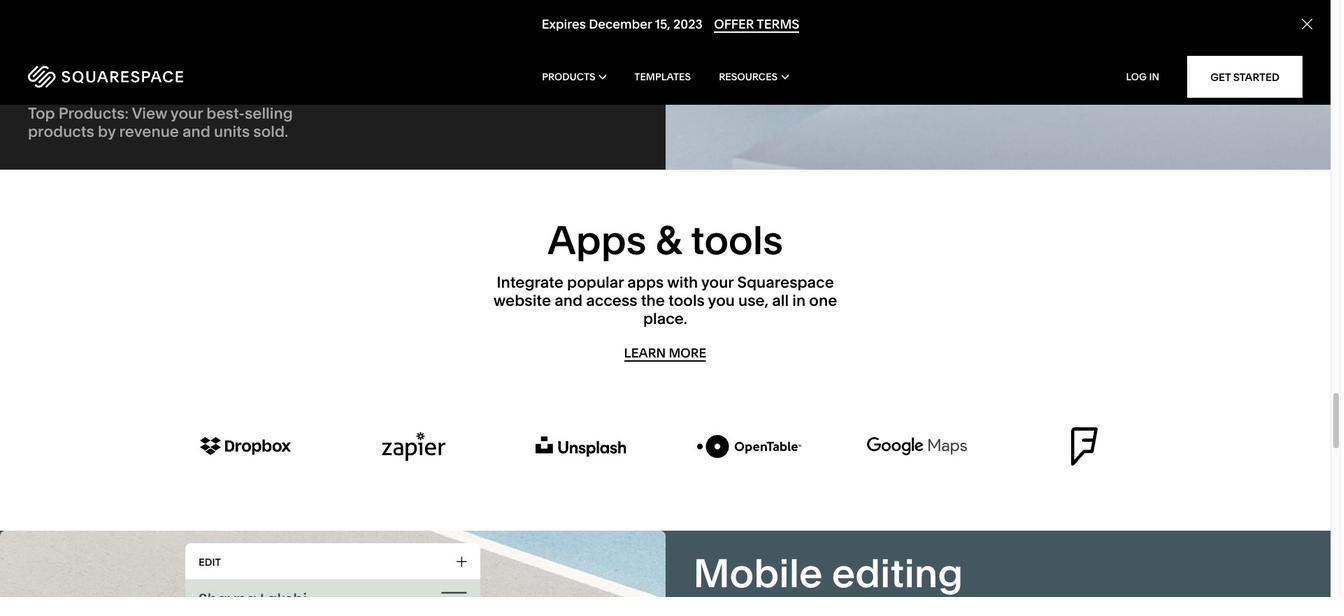 Task type: locate. For each thing, give the bounding box(es) containing it.
0 vertical spatial the
[[219, 68, 243, 87]]

get started
[[1211, 70, 1280, 84]]

site
[[28, 50, 56, 69]]

with
[[185, 68, 216, 87], [667, 273, 698, 292]]

sold.
[[253, 122, 288, 141]]

top
[[28, 104, 55, 123]]

with up best-
[[185, 68, 216, 87]]

1 vertical spatial with
[[667, 273, 698, 292]]

1 vertical spatial the
[[641, 292, 665, 310]]

products
[[28, 122, 94, 141]]

integrate popular apps with your squarespace website and access the tools you use, all in one place.
[[493, 273, 837, 329]]

the left most.
[[219, 68, 243, 87]]

the inside integrate popular apps with your squarespace website and access the tools you use, all in one place.
[[641, 292, 665, 310]]

tools
[[691, 216, 783, 264], [669, 292, 705, 310]]

offer terms link
[[714, 16, 799, 33]]

your left use,
[[701, 273, 734, 292]]

and left the access in the left of the page
[[555, 292, 583, 310]]

the
[[219, 68, 243, 87], [641, 292, 665, 310]]

resources button
[[719, 49, 789, 105]]

content:
[[60, 50, 122, 69]]

squarespace
[[737, 273, 834, 292]]

visitors
[[28, 68, 81, 87]]

started
[[1233, 70, 1280, 84]]

offer
[[714, 16, 754, 32]]

your
[[285, 50, 317, 69], [171, 104, 203, 123], [701, 273, 734, 292]]

and inside integrate popular apps with your squarespace website and access the tools you use, all in one place.
[[555, 292, 583, 310]]

1 horizontal spatial the
[[641, 292, 665, 310]]

get
[[1211, 70, 1231, 84]]

top products: view your best-selling products by revenue and units sold.
[[28, 104, 293, 141]]

learn
[[624, 345, 666, 361]]

1 vertical spatial your
[[171, 104, 203, 123]]

are
[[84, 68, 108, 87]]

products button
[[542, 49, 606, 105]]

revenue
[[119, 122, 179, 141]]

0 vertical spatial your
[[285, 50, 317, 69]]

0 horizontal spatial and
[[183, 122, 210, 141]]

0 vertical spatial with
[[185, 68, 216, 87]]

and inside top products: view your best-selling products by revenue and units sold.
[[183, 122, 210, 141]]

1 horizontal spatial and
[[555, 292, 583, 310]]

and left units
[[183, 122, 210, 141]]

terms
[[757, 16, 799, 32]]

offer terms
[[714, 16, 799, 32]]

in
[[792, 292, 806, 310]]

apps
[[627, 273, 664, 292]]

zapier image
[[382, 433, 445, 461]]

site content: find out which pages your visitors are engaging with the most.
[[28, 50, 317, 87]]

analytics traffic overview ui image
[[743, 0, 1253, 46]]

2023
[[673, 16, 703, 32]]

dropbox image
[[200, 438, 291, 456]]

0 vertical spatial and
[[183, 122, 210, 141]]

the right the access in the left of the page
[[641, 292, 665, 310]]

your right view
[[171, 104, 203, 123]]

1 horizontal spatial with
[[667, 273, 698, 292]]

1 vertical spatial tools
[[669, 292, 705, 310]]

apps
[[548, 216, 647, 264]]

use,
[[738, 292, 769, 310]]

you
[[708, 292, 735, 310]]

out
[[161, 50, 185, 69]]

tools left you at right
[[669, 292, 705, 310]]

and
[[183, 122, 210, 141], [555, 292, 583, 310]]

0 horizontal spatial your
[[171, 104, 203, 123]]

products
[[542, 71, 596, 83]]

place.
[[643, 310, 687, 329]]

learn more link
[[624, 345, 707, 362]]

0 horizontal spatial the
[[219, 68, 243, 87]]

2 vertical spatial your
[[701, 273, 734, 292]]

squarespace logo image
[[28, 66, 183, 88]]

1 horizontal spatial your
[[285, 50, 317, 69]]

more
[[669, 345, 707, 361]]

one
[[809, 292, 837, 310]]

tools up you at right
[[691, 216, 783, 264]]

by
[[98, 122, 116, 141]]

1 vertical spatial and
[[555, 292, 583, 310]]

0 vertical spatial tools
[[691, 216, 783, 264]]

popular
[[567, 273, 624, 292]]

learn more
[[624, 345, 707, 361]]

0 horizontal spatial with
[[185, 68, 216, 87]]

with right apps
[[667, 273, 698, 292]]

all
[[772, 292, 789, 310]]

resources
[[719, 71, 778, 83]]

2 horizontal spatial your
[[701, 273, 734, 292]]

view
[[132, 104, 167, 123]]

your right pages
[[285, 50, 317, 69]]



Task type: describe. For each thing, give the bounding box(es) containing it.
your inside "site content: find out which pages your visitors are engaging with the most."
[[285, 50, 317, 69]]

expires
[[542, 16, 586, 32]]

apps & tools
[[548, 216, 783, 264]]

get started link
[[1187, 56, 1303, 98]]

pages
[[236, 50, 281, 69]]

products:
[[59, 104, 128, 123]]

&
[[656, 216, 682, 264]]

integrate
[[497, 273, 564, 292]]

engaging
[[112, 68, 182, 87]]

templates link
[[634, 49, 691, 105]]

december
[[589, 16, 652, 32]]

foursquare image
[[1071, 428, 1099, 466]]

your inside top products: view your best-selling products by revenue and units sold.
[[171, 104, 203, 123]]

squarespace logo link
[[28, 66, 283, 88]]

your inside integrate popular apps with your squarespace website and access the tools you use, all in one place.
[[701, 273, 734, 292]]

which
[[189, 50, 232, 69]]

website
[[493, 292, 551, 310]]

the inside "site content: find out which pages your visitors are engaging with the most."
[[219, 68, 243, 87]]

best-
[[206, 104, 245, 123]]

expires december 15, 2023
[[542, 16, 703, 32]]

with inside "site content: find out which pages your visitors are engaging with the most."
[[185, 68, 216, 87]]

access
[[586, 292, 637, 310]]

log             in
[[1126, 71, 1159, 83]]

log
[[1126, 71, 1147, 83]]

opentable image
[[697, 435, 802, 459]]

units
[[214, 122, 250, 141]]

tools inside integrate popular apps with your squarespace website and access the tools you use, all in one place.
[[669, 292, 705, 310]]

in
[[1149, 71, 1159, 83]]

selling
[[245, 104, 293, 123]]

15,
[[655, 16, 670, 32]]

google maps image
[[867, 438, 967, 456]]

with inside integrate popular apps with your squarespace website and access the tools you use, all in one place.
[[667, 273, 698, 292]]

templates
[[634, 71, 691, 83]]

log             in link
[[1126, 71, 1159, 83]]

unsplash image
[[536, 437, 627, 457]]

find
[[126, 50, 158, 69]]

most.
[[247, 68, 288, 87]]



Task type: vqa. For each thing, say whether or not it's contained in the screenshot.
For Professionals link
no



